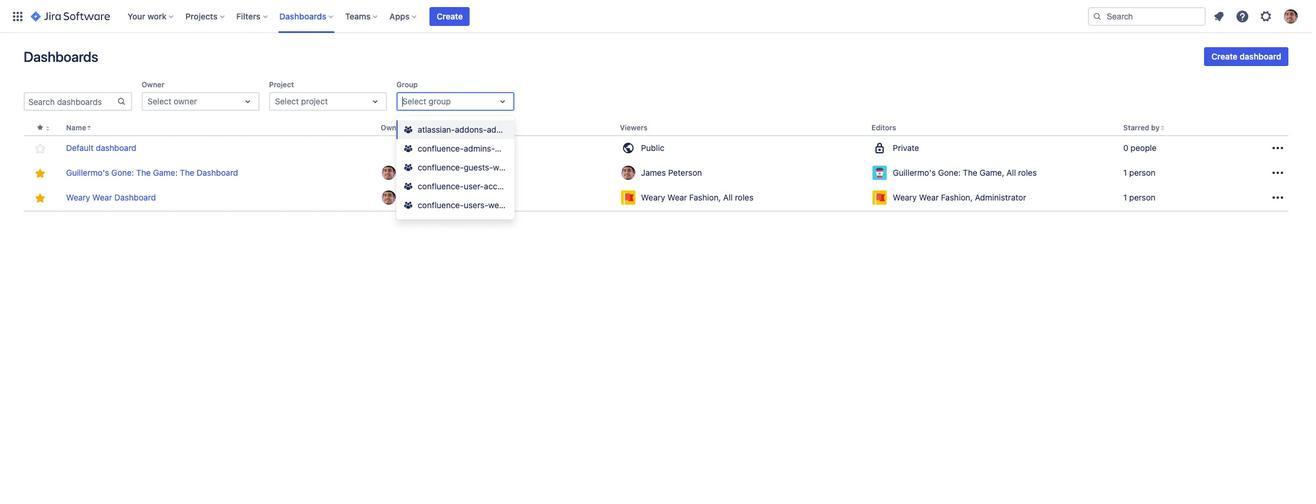 Task type: locate. For each thing, give the bounding box(es) containing it.
dashboard down guillermo's gone: the game: the dashboard link
[[114, 192, 156, 202]]

create dashboard button
[[1205, 47, 1289, 66]]

dashboard right default on the top left of page
[[96, 143, 136, 153]]

2 gone: from the left
[[938, 168, 961, 178]]

create inside create button
[[437, 11, 463, 21]]

guillermo's gone: the game: the dashboard link
[[66, 167, 238, 179]]

1 guillermo's from the left
[[66, 168, 109, 178]]

2 1 from the top
[[1124, 192, 1127, 202]]

0 horizontal spatial open image
[[241, 94, 255, 109]]

fashion, for all
[[689, 192, 721, 202]]

select project
[[275, 96, 328, 106]]

owner
[[142, 80, 164, 89], [381, 123, 404, 132]]

weary wear fashion, administrator
[[893, 192, 1026, 202]]

1 horizontal spatial dashboard
[[197, 168, 238, 178]]

1 wear from the left
[[92, 192, 112, 202]]

name button
[[66, 123, 86, 132]]

3 wear from the left
[[919, 192, 939, 202]]

1 horizontal spatial guillermo's
[[893, 168, 936, 178]]

public
[[641, 143, 665, 153]]

person
[[1129, 168, 1156, 178], [1129, 192, 1156, 202]]

projects
[[185, 11, 218, 21]]

0 horizontal spatial create
[[437, 11, 463, 21]]

the right game:
[[180, 168, 194, 178]]

0 horizontal spatial admins-
[[464, 143, 495, 153]]

1 person from the top
[[1129, 168, 1156, 178]]

wear
[[92, 192, 112, 202], [668, 192, 687, 202], [919, 192, 939, 202]]

3 weary from the left
[[893, 192, 917, 202]]

select down project
[[275, 96, 299, 106]]

wearywear
[[495, 143, 536, 153], [493, 162, 534, 172], [546, 181, 587, 191], [488, 200, 529, 210]]

dashboards right filters popup button
[[279, 11, 326, 21]]

open image for group
[[496, 94, 510, 109]]

1 person
[[1124, 168, 1156, 178], [1124, 192, 1156, 202]]

wearywear for confluence-guests-wearywear
[[493, 162, 534, 172]]

2 1 person from the top
[[1124, 192, 1156, 202]]

fashion, down peterson
[[689, 192, 721, 202]]

dashboard right game:
[[197, 168, 238, 178]]

1 vertical spatial create
[[1212, 51, 1238, 61]]

dashboard inside weary wear dashboard 'link'
[[114, 192, 156, 202]]

dashboard
[[197, 168, 238, 178], [114, 192, 156, 202]]

james
[[641, 168, 666, 178]]

1 for weary wear fashion, administrator
[[1124, 192, 1127, 202]]

create for create dashboard
[[1212, 51, 1238, 61]]

default
[[66, 143, 94, 153]]

weary down the james
[[641, 192, 665, 202]]

1 horizontal spatial all
[[1007, 168, 1016, 178]]

the for guillermo's gone: the game, all roles
[[963, 168, 978, 178]]

create inside create dashboard button
[[1212, 51, 1238, 61]]

select group
[[402, 96, 451, 106]]

confluence- for guests-
[[418, 162, 464, 172]]

project
[[269, 80, 294, 89]]

1 horizontal spatial weary
[[641, 192, 665, 202]]

confluence- for users-
[[418, 200, 464, 210]]

search image
[[1093, 12, 1102, 21]]

your
[[128, 11, 145, 21]]

0 vertical spatial admins-
[[464, 143, 495, 153]]

group
[[397, 80, 418, 89]]

0 vertical spatial person
[[1129, 168, 1156, 178]]

1 vertical spatial dashboards
[[24, 48, 98, 65]]

confluence-users-wearywear
[[418, 200, 529, 210]]

4 confluence- from the top
[[418, 200, 464, 210]]

dashboards
[[279, 11, 326, 21], [24, 48, 98, 65]]

2 confluence- from the top
[[418, 162, 464, 172]]

select down group
[[402, 96, 426, 106]]

the left game,
[[963, 168, 978, 178]]

wearywear for confluence-admins-wearywear
[[495, 143, 536, 153]]

1 horizontal spatial fashion,
[[941, 192, 973, 202]]

open image
[[241, 94, 255, 109], [496, 94, 510, 109]]

fashion, down guillermo's gone: the game, all roles
[[941, 192, 973, 202]]

dashboard
[[1240, 51, 1282, 61], [96, 143, 136, 153]]

1 fashion, from the left
[[689, 192, 721, 202]]

select for select group
[[402, 96, 426, 106]]

1 vertical spatial roles
[[735, 192, 754, 202]]

wear for weary wear fashion, all roles
[[668, 192, 687, 202]]

0 horizontal spatial dashboard
[[96, 143, 136, 153]]

1 the from the left
[[136, 168, 151, 178]]

peterson
[[668, 168, 702, 178]]

guillermo's for guillermo's gone: the game, all roles
[[893, 168, 936, 178]]

Owner text field
[[148, 96, 150, 107]]

wear down guillermo's gone: the game, all roles
[[919, 192, 939, 202]]

admins- up the 'guests-' in the top of the page
[[464, 143, 495, 153]]

the left game:
[[136, 168, 151, 178]]

1
[[1124, 168, 1127, 178], [1124, 192, 1127, 202]]

1 gone: from the left
[[111, 168, 134, 178]]

confluence- for admins-
[[418, 143, 464, 153]]

0 vertical spatial dashboards
[[279, 11, 326, 21]]

wear down default dashboard link
[[92, 192, 112, 202]]

0 vertical spatial 1
[[1124, 168, 1127, 178]]

1 horizontal spatial select
[[275, 96, 299, 106]]

more image
[[1271, 141, 1285, 155], [1271, 191, 1285, 205]]

confluence-admins-wearywear
[[418, 143, 536, 153]]

banner
[[0, 0, 1312, 33]]

james peterson
[[641, 168, 702, 178]]

0 horizontal spatial guillermo's
[[66, 168, 109, 178]]

0 horizontal spatial weary
[[66, 192, 90, 202]]

addons-
[[455, 125, 487, 135]]

fashion,
[[689, 192, 721, 202], [941, 192, 973, 202]]

filters button
[[233, 7, 272, 26]]

0 horizontal spatial gone:
[[111, 168, 134, 178]]

0 vertical spatial dashboard
[[197, 168, 238, 178]]

1 horizontal spatial dashboard
[[1240, 51, 1282, 61]]

your work button
[[124, 7, 178, 26]]

people
[[1131, 143, 1157, 153]]

editors
[[872, 123, 896, 132]]

wear down james peterson
[[668, 192, 687, 202]]

1 open image from the left
[[241, 94, 255, 109]]

weary inside 'link'
[[66, 192, 90, 202]]

select left owner
[[148, 96, 171, 106]]

more image for 0 people
[[1271, 141, 1285, 155]]

confluence-
[[418, 143, 464, 153], [418, 162, 464, 172], [418, 181, 464, 191], [418, 200, 464, 210]]

weary down private
[[893, 192, 917, 202]]

Project text field
[[275, 96, 277, 107]]

more image up more icon
[[1271, 141, 1285, 155]]

2 horizontal spatial the
[[963, 168, 978, 178]]

gone:
[[111, 168, 134, 178], [938, 168, 961, 178]]

1 vertical spatial owner
[[381, 123, 404, 132]]

fashion, for administrator
[[941, 192, 973, 202]]

apps button
[[386, 7, 422, 26]]

teams button
[[342, 7, 382, 26]]

1 vertical spatial 1
[[1124, 192, 1127, 202]]

3 the from the left
[[963, 168, 978, 178]]

projects button
[[182, 7, 229, 26]]

name
[[66, 123, 86, 132]]

gone: for game:
[[111, 168, 134, 178]]

starred by
[[1124, 123, 1160, 132]]

dashboards details element
[[24, 120, 1289, 212]]

0 vertical spatial create
[[437, 11, 463, 21]]

open image left project text box
[[241, 94, 255, 109]]

wear inside weary wear dashboard 'link'
[[92, 192, 112, 202]]

1 vertical spatial dashboard
[[96, 143, 136, 153]]

1 horizontal spatial create
[[1212, 51, 1238, 61]]

0 people
[[1124, 143, 1157, 153]]

2 more image from the top
[[1271, 191, 1285, 205]]

person for guillermo's gone: the game, all roles
[[1129, 168, 1156, 178]]

create
[[437, 11, 463, 21], [1212, 51, 1238, 61]]

guillermo's
[[66, 168, 109, 178], [893, 168, 936, 178]]

default dashboard link
[[66, 142, 136, 154]]

1 vertical spatial 1 person
[[1124, 192, 1156, 202]]

the
[[136, 168, 151, 178], [180, 168, 194, 178], [963, 168, 978, 178]]

2 horizontal spatial select
[[402, 96, 426, 106]]

guillermo's gone: the game, all roles
[[893, 168, 1037, 178]]

admins- right user-
[[514, 181, 546, 191]]

apps
[[390, 11, 410, 21]]

open image up admin
[[496, 94, 510, 109]]

2 weary from the left
[[641, 192, 665, 202]]

owner down group text field
[[381, 123, 404, 132]]

create right apps dropdown button
[[437, 11, 463, 21]]

guillermo's gone: the game: the dashboard
[[66, 168, 238, 178]]

1 more image from the top
[[1271, 141, 1285, 155]]

1 horizontal spatial open image
[[496, 94, 510, 109]]

admins-
[[464, 143, 495, 153], [514, 181, 546, 191]]

1 horizontal spatial wear
[[668, 192, 687, 202]]

gone: inside guillermo's gone: the game: the dashboard link
[[111, 168, 134, 178]]

all
[[1007, 168, 1016, 178], [723, 192, 733, 202]]

2 select from the left
[[275, 96, 299, 106]]

dashboard inside default dashboard link
[[96, 143, 136, 153]]

guillermo's down private
[[893, 168, 936, 178]]

1 horizontal spatial the
[[180, 168, 194, 178]]

0 horizontal spatial the
[[136, 168, 151, 178]]

weary right star weary wear dashboard icon
[[66, 192, 90, 202]]

notifications image
[[1212, 9, 1226, 23]]

Search dashboards text field
[[25, 93, 117, 110]]

1 vertical spatial all
[[723, 192, 733, 202]]

3 confluence- from the top
[[418, 181, 464, 191]]

jira software image
[[31, 9, 110, 23], [31, 9, 110, 23]]

3 select from the left
[[402, 96, 426, 106]]

0 vertical spatial more image
[[1271, 141, 1285, 155]]

project
[[301, 96, 328, 106]]

1 horizontal spatial owner
[[381, 123, 404, 132]]

weary
[[66, 192, 90, 202], [641, 192, 665, 202], [893, 192, 917, 202]]

1 vertical spatial dashboard
[[114, 192, 156, 202]]

0 horizontal spatial fashion,
[[689, 192, 721, 202]]

weary wear dashboard
[[66, 192, 156, 202]]

dashboard inside create dashboard button
[[1240, 51, 1282, 61]]

appswitcher icon image
[[11, 9, 25, 23]]

more image down more icon
[[1271, 191, 1285, 205]]

open image
[[368, 94, 382, 109]]

wear for weary wear fashion, administrator
[[919, 192, 939, 202]]

1 horizontal spatial roles
[[1018, 168, 1037, 178]]

2 person from the top
[[1129, 192, 1156, 202]]

1 horizontal spatial gone:
[[938, 168, 961, 178]]

filters
[[236, 11, 261, 21]]

owner button
[[381, 123, 404, 132]]

0 horizontal spatial wear
[[92, 192, 112, 202]]

1 weary from the left
[[66, 192, 90, 202]]

settings image
[[1259, 9, 1273, 23]]

select for select project
[[275, 96, 299, 106]]

0 vertical spatial 1 person
[[1124, 168, 1156, 178]]

dashboards up search dashboards text box
[[24, 48, 98, 65]]

1 vertical spatial admins-
[[514, 181, 546, 191]]

2 horizontal spatial weary
[[893, 192, 917, 202]]

roles
[[1018, 168, 1037, 178], [735, 192, 754, 202]]

gone: up weary wear dashboard
[[111, 168, 134, 178]]

2 open image from the left
[[496, 94, 510, 109]]

1 vertical spatial person
[[1129, 192, 1156, 202]]

1 vertical spatial more image
[[1271, 191, 1285, 205]]

2 guillermo's from the left
[[893, 168, 936, 178]]

create down notifications image
[[1212, 51, 1238, 61]]

help image
[[1236, 9, 1250, 23]]

1 select from the left
[[148, 96, 171, 106]]

2 horizontal spatial wear
[[919, 192, 939, 202]]

0 horizontal spatial dashboard
[[114, 192, 156, 202]]

viewers
[[620, 123, 648, 132]]

1 confluence- from the top
[[418, 143, 464, 153]]

weary wear fashion, all roles
[[641, 192, 754, 202]]

2 fashion, from the left
[[941, 192, 973, 202]]

0 horizontal spatial select
[[148, 96, 171, 106]]

dashboard down settings icon
[[1240, 51, 1282, 61]]

owner up the owner text box
[[142, 80, 164, 89]]

gone: up weary wear fashion, administrator
[[938, 168, 961, 178]]

0 vertical spatial dashboard
[[1240, 51, 1282, 61]]

default dashboard
[[66, 143, 136, 153]]

1 1 from the top
[[1124, 168, 1127, 178]]

admin
[[487, 125, 510, 135]]

0 horizontal spatial owner
[[142, 80, 164, 89]]

select
[[148, 96, 171, 106], [275, 96, 299, 106], [402, 96, 426, 106]]

guillermo's down default on the top left of page
[[66, 168, 109, 178]]

1 1 person from the top
[[1124, 168, 1156, 178]]

0
[[1124, 143, 1129, 153]]

1 horizontal spatial dashboards
[[279, 11, 326, 21]]

2 wear from the left
[[668, 192, 687, 202]]



Task type: describe. For each thing, give the bounding box(es) containing it.
confluence-user-access-admins-wearywear
[[418, 181, 587, 191]]

0 horizontal spatial all
[[723, 192, 733, 202]]

select for select owner
[[148, 96, 171, 106]]

confluence- for user-
[[418, 181, 464, 191]]

your work
[[128, 11, 167, 21]]

Group text field
[[402, 96, 405, 107]]

0 horizontal spatial dashboards
[[24, 48, 98, 65]]

dashboard for default dashboard
[[96, 143, 136, 153]]

dashboards button
[[276, 7, 338, 26]]

0 vertical spatial owner
[[142, 80, 164, 89]]

0 horizontal spatial roles
[[735, 192, 754, 202]]

starred by button
[[1124, 123, 1160, 132]]

0 vertical spatial all
[[1007, 168, 1016, 178]]

1 horizontal spatial admins-
[[514, 181, 546, 191]]

atlassian-addons-admin
[[418, 125, 510, 135]]

group
[[429, 96, 451, 106]]

owner
[[174, 96, 197, 106]]

by
[[1151, 123, 1160, 132]]

star guillermo's gone: the game: the dashboard image
[[33, 166, 47, 181]]

administrator
[[975, 192, 1026, 202]]

private
[[893, 143, 919, 153]]

weary wear dashboard link
[[66, 192, 156, 204]]

game,
[[980, 168, 1005, 178]]

gone: for game,
[[938, 168, 961, 178]]

weary for weary wear fashion, all roles
[[641, 192, 665, 202]]

open image for owner
[[241, 94, 255, 109]]

work
[[147, 11, 167, 21]]

dashboard for create dashboard
[[1240, 51, 1282, 61]]

wearywear for confluence-users-wearywear
[[488, 200, 529, 210]]

Search field
[[1088, 7, 1206, 26]]

access-
[[484, 181, 514, 191]]

teams
[[345, 11, 371, 21]]

owner inside dashboards details element
[[381, 123, 404, 132]]

more image for 1 person
[[1271, 191, 1285, 205]]

your profile and settings image
[[1284, 9, 1298, 23]]

the for guillermo's gone: the game: the dashboard
[[136, 168, 151, 178]]

dashboards inside dropdown button
[[279, 11, 326, 21]]

1 person for guillermo's gone: the game, all roles
[[1124, 168, 1156, 178]]

create for create
[[437, 11, 463, 21]]

create button
[[430, 7, 470, 26]]

game:
[[153, 168, 178, 178]]

confluence-guests-wearywear
[[418, 162, 534, 172]]

starred
[[1124, 123, 1150, 132]]

wear for weary wear dashboard
[[92, 192, 112, 202]]

weary for weary wear dashboard
[[66, 192, 90, 202]]

user-
[[464, 181, 484, 191]]

create dashboard
[[1212, 51, 1282, 61]]

2 the from the left
[[180, 168, 194, 178]]

1 person for weary wear fashion, administrator
[[1124, 192, 1156, 202]]

banner containing your work
[[0, 0, 1312, 33]]

guillermo's for guillermo's gone: the game: the dashboard
[[66, 168, 109, 178]]

users-
[[464, 200, 488, 210]]

star weary wear dashboard image
[[33, 191, 47, 205]]

atlassian-
[[418, 125, 455, 135]]

1 for guillermo's gone: the game, all roles
[[1124, 168, 1127, 178]]

select owner
[[148, 96, 197, 106]]

guests-
[[464, 162, 493, 172]]

0 vertical spatial roles
[[1018, 168, 1037, 178]]

primary element
[[7, 0, 1088, 33]]

more image
[[1271, 166, 1285, 180]]

person for weary wear fashion, administrator
[[1129, 192, 1156, 202]]

star default dashboard image
[[33, 142, 47, 156]]

weary for weary wear fashion, administrator
[[893, 192, 917, 202]]



Task type: vqa. For each thing, say whether or not it's contained in the screenshot.
where
no



